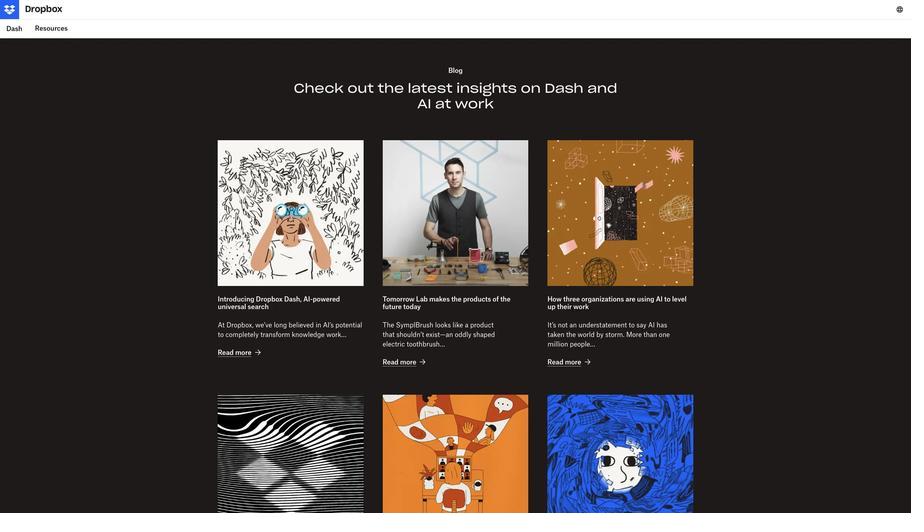 Task type: locate. For each thing, give the bounding box(es) containing it.
work right at
[[455, 96, 494, 112]]

2 horizontal spatial ai
[[656, 295, 663, 303]]

future
[[383, 303, 402, 311]]

1 vertical spatial dash
[[545, 80, 584, 97]]

three
[[564, 295, 580, 303]]

1 horizontal spatial to
[[629, 322, 635, 330]]

read more down million
[[548, 359, 582, 367]]

ai left at
[[418, 96, 432, 112]]

read down completely
[[218, 349, 234, 357]]

read more
[[218, 349, 252, 357], [383, 359, 417, 367], [548, 359, 582, 367]]

image features abstract drawing of an open doorway with geometric shapes floating in the background. image
[[548, 140, 694, 286]]

0 horizontal spatial read more link
[[218, 349, 263, 358]]

an
[[570, 322, 577, 330]]

0 horizontal spatial ai
[[418, 96, 432, 112]]

0 horizontal spatial work
[[455, 96, 494, 112]]

ai inside "how three organizations are using ai to level up their work"
[[656, 295, 663, 303]]

dash right on
[[545, 80, 584, 97]]

resources
[[35, 25, 68, 32]]

more down people…
[[565, 359, 582, 367]]

people…
[[570, 341, 596, 349]]

work inside check out the latest insights on dash and ai at work
[[455, 96, 494, 112]]

2 vertical spatial to
[[218, 331, 224, 339]]

more
[[627, 331, 642, 339]]

read more for the symplbrush looks like a product that shouldn't exist—an oddly shaped electric toothbrush…
[[383, 359, 417, 367]]

to
[[665, 295, 671, 303], [629, 322, 635, 330], [218, 331, 224, 339]]

universal
[[218, 303, 246, 311]]

electric
[[383, 341, 405, 349]]

2 horizontal spatial to
[[665, 295, 671, 303]]

0 horizontal spatial more
[[235, 349, 252, 357]]

image features a sketch of a person sitting at a table with a laptop open in front of them with a cup of coffee and a plant alongside, while abstract drawings of people and objects in a patchwork pattern emerge from the laptop. image
[[383, 395, 529, 514]]

read more link down million
[[548, 358, 593, 368]]

2 horizontal spatial read
[[548, 359, 564, 367]]

completely
[[226, 331, 259, 339]]

we've
[[255, 322, 272, 330]]

on
[[521, 80, 541, 97]]

check
[[294, 80, 344, 97]]

using
[[638, 295, 655, 303]]

0 horizontal spatial read more
[[218, 349, 252, 357]]

2 horizontal spatial read more
[[548, 359, 582, 367]]

more
[[235, 349, 252, 357], [400, 359, 417, 367], [565, 359, 582, 367]]

work…
[[327, 331, 347, 339]]

2 horizontal spatial more
[[565, 359, 582, 367]]

ai up than
[[649, 322, 655, 330]]

organizations
[[582, 295, 624, 303]]

read more for at dropbox, we've long believed in ai's potential to completely transform knowledge work…
[[218, 349, 252, 357]]

0 vertical spatial ai
[[418, 96, 432, 112]]

1 horizontal spatial more
[[400, 359, 417, 367]]

the right out
[[378, 80, 404, 97]]

0 horizontal spatial to
[[218, 331, 224, 339]]

ai inside "it's not an understatement to say ai has taken the world by storm. more than one million people…"
[[649, 322, 655, 330]]

more down electric
[[400, 359, 417, 367]]

1 vertical spatial to
[[629, 322, 635, 330]]

that
[[383, 331, 395, 339]]

it's
[[548, 322, 557, 330]]

1 vertical spatial work
[[574, 303, 589, 311]]

dash
[[6, 25, 22, 33], [545, 80, 584, 97]]

out
[[348, 80, 374, 97]]

0 vertical spatial to
[[665, 295, 671, 303]]

storm.
[[606, 331, 625, 339]]

1 horizontal spatial read more link
[[383, 358, 428, 368]]

read more link
[[218, 349, 263, 358], [383, 358, 428, 368], [548, 358, 593, 368]]

the inside check out the latest insights on dash and ai at work
[[378, 80, 404, 97]]

0 vertical spatial dash
[[6, 25, 22, 33]]

the down an
[[567, 331, 576, 339]]

read more down completely
[[218, 349, 252, 357]]

tomorrow
[[383, 295, 415, 303]]

dropbox,
[[227, 322, 254, 330]]

ai's
[[323, 322, 334, 330]]

read more down electric
[[383, 359, 417, 367]]

and
[[588, 80, 618, 97]]

latest
[[408, 80, 453, 97]]

work inside "how three organizations are using ai to level up their work"
[[574, 303, 589, 311]]

level
[[673, 295, 687, 303]]

0 vertical spatial work
[[455, 96, 494, 112]]

their
[[558, 303, 572, 311]]

more for to
[[235, 349, 252, 357]]

world
[[578, 331, 595, 339]]

1 horizontal spatial work
[[574, 303, 589, 311]]

1 horizontal spatial read more
[[383, 359, 417, 367]]

like
[[453, 322, 464, 330]]

ai right using
[[656, 295, 663, 303]]

dash left resources 'link'
[[6, 25, 22, 33]]

to left say
[[629, 322, 635, 330]]

to left level on the bottom right of the page
[[665, 295, 671, 303]]

0 horizontal spatial dash
[[6, 25, 22, 33]]

1 horizontal spatial dash
[[545, 80, 584, 97]]

looks
[[435, 322, 451, 330]]

1 horizontal spatial read
[[383, 359, 399, 367]]

read more link down completely
[[218, 349, 263, 358]]

dropbox
[[256, 295, 283, 303]]

million
[[548, 341, 569, 349]]

work
[[455, 96, 494, 112], [574, 303, 589, 311]]

2 horizontal spatial read more link
[[548, 358, 593, 368]]

read down electric
[[383, 359, 399, 367]]

work right their
[[574, 303, 589, 311]]

1 vertical spatial ai
[[656, 295, 663, 303]]

read for at dropbox, we've long believed in ai's potential to completely transform knowledge work…
[[218, 349, 234, 357]]

to down at
[[218, 331, 224, 339]]

exist—an
[[426, 331, 453, 339]]

toothbrush…
[[407, 341, 445, 349]]

1 horizontal spatial ai
[[649, 322, 655, 330]]

oddly
[[455, 331, 472, 339]]

0 horizontal spatial read
[[218, 349, 234, 357]]

read down million
[[548, 359, 564, 367]]

2 vertical spatial ai
[[649, 322, 655, 330]]

in
[[316, 322, 321, 330]]

read more link down electric
[[383, 358, 428, 368]]

understatement
[[579, 322, 627, 330]]

potential
[[336, 322, 362, 330]]

ai
[[418, 96, 432, 112], [656, 295, 663, 303], [649, 322, 655, 330]]

more down completely
[[235, 349, 252, 357]]

the
[[378, 80, 404, 97], [452, 295, 462, 303], [501, 295, 511, 303], [567, 331, 576, 339]]

read
[[218, 349, 234, 357], [383, 359, 399, 367], [548, 359, 564, 367]]

dash inside check out the latest insights on dash and ai at work
[[545, 80, 584, 97]]



Task type: describe. For each thing, give the bounding box(es) containing it.
transform
[[261, 331, 290, 339]]

a
[[465, 322, 469, 330]]

not
[[558, 322, 568, 330]]

read for it's not an understatement to say ai has taken the world by storm. more than one million people…
[[548, 359, 564, 367]]

blog
[[449, 67, 463, 75]]

at dropbox, we've long believed in ai's potential to completely transform knowledge work…
[[218, 322, 362, 339]]

the right of
[[501, 295, 511, 303]]

product
[[471, 322, 494, 330]]

at
[[435, 96, 452, 112]]

today
[[404, 303, 421, 311]]

the symplbrush looks like a product that shouldn't exist—an oddly shaped electric toothbrush…
[[383, 322, 495, 349]]

lab
[[416, 295, 428, 303]]

how
[[548, 295, 562, 303]]

has
[[657, 322, 668, 330]]

introducing dropbox dash, ai-powered universal search
[[218, 295, 340, 311]]

believed
[[289, 322, 314, 330]]

to inside at dropbox, we've long believed in ai's potential to completely transform knowledge work…
[[218, 331, 224, 339]]

long
[[274, 322, 287, 330]]

read more for it's not an understatement to say ai has taken the world by storm. more than one million people…
[[548, 359, 582, 367]]

work for at
[[455, 96, 494, 112]]

tomorrow lab makes the products of the future today
[[383, 295, 511, 311]]

dash,
[[284, 295, 302, 303]]

how three organizations are using ai to level up their work
[[548, 295, 687, 311]]

image features a linear background of wavy lines in an abstract geometric pattern. image
[[218, 395, 364, 514]]

image features drawing of woman looking through binoculars with a background of leaves. image
[[218, 140, 364, 286]]

symplbrush
[[396, 322, 434, 330]]

of
[[493, 295, 499, 303]]

more for taken
[[565, 359, 582, 367]]

read more link for to
[[218, 349, 263, 358]]

one
[[659, 331, 670, 339]]

at
[[218, 322, 225, 330]]

read more link for exist—an
[[383, 358, 428, 368]]

more for exist—an
[[400, 359, 417, 367]]

image features man holding a pencil upright while standing in front of a table covered in tools. image
[[383, 140, 529, 286]]

up
[[548, 303, 556, 311]]

read for the symplbrush looks like a product that shouldn't exist—an oddly shaped electric toothbrush…
[[383, 359, 399, 367]]

introducing
[[218, 295, 255, 303]]

search
[[248, 303, 269, 311]]

shouldn't
[[397, 331, 425, 339]]

taken
[[548, 331, 565, 339]]

powered
[[313, 295, 340, 303]]

makes
[[430, 295, 450, 303]]

the
[[383, 322, 395, 330]]

dash link
[[0, 19, 29, 38]]

check out the latest insights on dash and ai at work
[[294, 80, 618, 112]]

ai-
[[304, 295, 313, 303]]

to inside "how three organizations are using ai to level up their work"
[[665, 295, 671, 303]]

it's not an understatement to say ai has taken the world by storm. more than one million people…
[[548, 322, 670, 349]]

the right makes
[[452, 295, 462, 303]]

shaped
[[473, 331, 495, 339]]

to inside "it's not an understatement to say ai has taken the world by storm. more than one million people…"
[[629, 322, 635, 330]]

resources link
[[29, 19, 74, 38]]

knowledge
[[292, 331, 325, 339]]

the inside "it's not an understatement to say ai has taken the world by storm. more than one million people…"
[[567, 331, 576, 339]]

are
[[626, 295, 636, 303]]

ai inside check out the latest insights on dash and ai at work
[[418, 96, 432, 112]]

insights
[[457, 80, 517, 97]]

than
[[644, 331, 658, 339]]

image features an abstract drawing of a face peering through an assortment of sketched geometric shapes. image
[[548, 395, 694, 514]]

work for their
[[574, 303, 589, 311]]

products
[[463, 295, 491, 303]]

read more link for taken
[[548, 358, 593, 368]]

say
[[637, 322, 647, 330]]

by
[[597, 331, 604, 339]]



Task type: vqa. For each thing, say whether or not it's contained in the screenshot.
'Resources' link
yes



